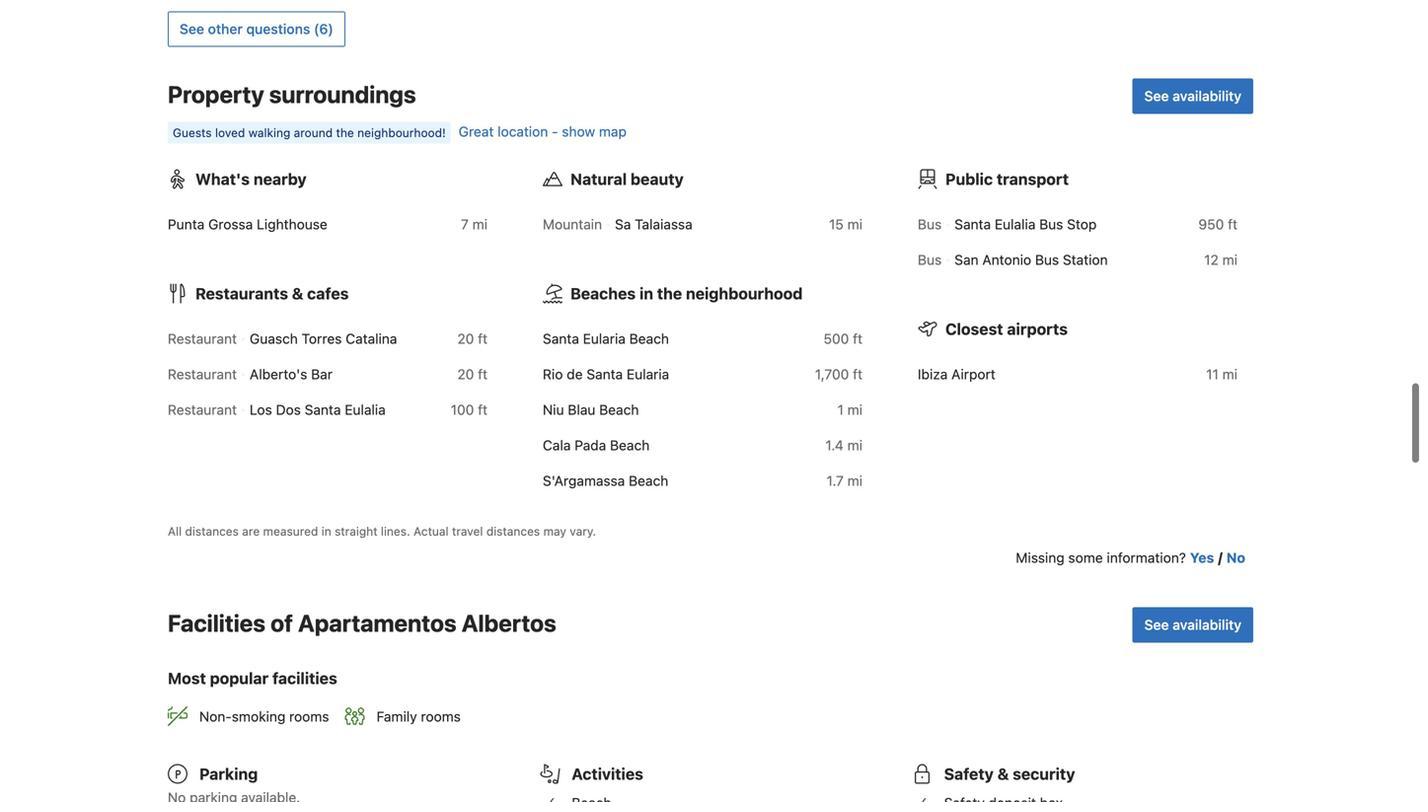 Task type: locate. For each thing, give the bounding box(es) containing it.
1 availability from the top
[[1173, 88, 1242, 104]]

safety & security
[[944, 765, 1075, 784]]

0 vertical spatial 20
[[457, 330, 474, 347]]

restaurant for alberto's bar
[[168, 366, 237, 382]]

parking
[[199, 765, 258, 784]]

guests
[[173, 126, 212, 140]]

bus right 15 mi
[[918, 216, 942, 232]]

0 vertical spatial see availability button
[[1133, 78, 1253, 114]]

sa talaiassa
[[615, 216, 693, 232]]

ibiza
[[918, 366, 948, 382]]

1 vertical spatial see availability
[[1145, 617, 1242, 633]]

0 horizontal spatial eulalia
[[345, 402, 386, 418]]

20
[[457, 330, 474, 347], [457, 366, 474, 382]]

0 horizontal spatial rooms
[[289, 709, 329, 725]]

beach right blau
[[599, 402, 639, 418]]

eularia up rio de santa eularia
[[583, 330, 626, 347]]

around
[[294, 126, 333, 140]]

stop
[[1067, 216, 1097, 232]]

0 horizontal spatial the
[[336, 126, 354, 140]]

mi right 1.7
[[847, 473, 863, 489]]

2 vertical spatial see
[[1145, 617, 1169, 633]]

mi right '12'
[[1223, 252, 1238, 268]]

distances
[[185, 524, 239, 538], [486, 524, 540, 538]]

natural beauty
[[570, 170, 684, 188]]

2 restaurant from the top
[[168, 366, 237, 382]]

mi right 15
[[847, 216, 863, 232]]

0 vertical spatial &
[[292, 284, 303, 303]]

walking
[[248, 126, 290, 140]]

great location - show map
[[459, 123, 627, 140]]

2 see availability button from the top
[[1133, 607, 1253, 643]]

mi for 15 mi
[[847, 216, 863, 232]]

property surroundings
[[168, 80, 416, 108]]

0 horizontal spatial &
[[292, 284, 303, 303]]

0 vertical spatial eularia
[[583, 330, 626, 347]]

niu blau beach
[[543, 402, 639, 418]]

in
[[640, 284, 653, 303], [321, 524, 331, 538]]

& right safety
[[998, 765, 1009, 784]]

facilities
[[272, 669, 337, 688]]

what's nearby
[[195, 170, 307, 188]]

eulalia down catalina
[[345, 402, 386, 418]]

restaurant
[[168, 330, 237, 347], [168, 366, 237, 382], [168, 402, 237, 418]]

eulalia up antonio
[[995, 216, 1036, 232]]

1 vertical spatial availability
[[1173, 617, 1242, 633]]

1
[[837, 402, 844, 418]]

beach for cala pada beach
[[610, 437, 650, 453]]

transport
[[997, 170, 1069, 188]]

neighbourhood
[[686, 284, 803, 303]]

ft for santa eulalia bus stop
[[1228, 216, 1238, 232]]

of
[[270, 609, 293, 637]]

1 vertical spatial in
[[321, 524, 331, 538]]

2 availability from the top
[[1173, 617, 1242, 633]]

mi right 1.4 in the right of the page
[[847, 437, 863, 453]]

dos
[[276, 402, 301, 418]]

beach down cala pada beach
[[629, 473, 669, 489]]

guasch torres catalina
[[250, 330, 397, 347]]

& left cafes
[[292, 284, 303, 303]]

1 vertical spatial 20
[[457, 366, 474, 382]]

&
[[292, 284, 303, 303], [998, 765, 1009, 784]]

bus left stop
[[1039, 216, 1063, 232]]

all distances are measured in straight lines. actual travel distances may vary.
[[168, 524, 596, 538]]

natural
[[570, 170, 627, 188]]

1 horizontal spatial distances
[[486, 524, 540, 538]]

1 20 ft from the top
[[457, 330, 488, 347]]

20 ft
[[457, 330, 488, 347], [457, 366, 488, 382]]

1 vertical spatial eularia
[[627, 366, 669, 382]]

1 vertical spatial &
[[998, 765, 1009, 784]]

rooms down facilities
[[289, 709, 329, 725]]

2 vertical spatial restaurant
[[168, 402, 237, 418]]

11 mi
[[1206, 366, 1238, 382]]

closest airports
[[946, 320, 1068, 338]]

see other questions (6)
[[180, 21, 333, 37]]

1 see availability from the top
[[1145, 88, 1242, 104]]

in left straight
[[321, 524, 331, 538]]

& for restaurants
[[292, 284, 303, 303]]

0 horizontal spatial in
[[321, 524, 331, 538]]

20 ft for alberto's bar
[[457, 366, 488, 382]]

restaurant left the los
[[168, 402, 237, 418]]

1 horizontal spatial the
[[657, 284, 682, 303]]

santa right de
[[587, 366, 623, 382]]

activities
[[572, 765, 643, 784]]

santa right dos
[[305, 402, 341, 418]]

restaurant down the 'restaurants'
[[168, 330, 237, 347]]

0 horizontal spatial distances
[[185, 524, 239, 538]]

1.7
[[827, 473, 844, 489]]

0 vertical spatial restaurant
[[168, 330, 237, 347]]

1 vertical spatial see availability button
[[1133, 607, 1253, 643]]

station
[[1063, 252, 1108, 268]]

mi for 11 mi
[[1223, 366, 1238, 382]]

restaurant for los dos santa eulalia
[[168, 402, 237, 418]]

restaurant left "alberto's"
[[168, 366, 237, 382]]

location
[[498, 123, 548, 140]]

the right around
[[336, 126, 354, 140]]

2 rooms from the left
[[421, 709, 461, 725]]

ft for los dos santa eulalia
[[478, 402, 488, 418]]

apartamentos
[[298, 609, 457, 637]]

no button
[[1227, 548, 1246, 568]]

grossa
[[208, 216, 253, 232]]

other
[[208, 21, 243, 37]]

1 see availability button from the top
[[1133, 78, 1253, 114]]

1 vertical spatial 20 ft
[[457, 366, 488, 382]]

0 vertical spatial availability
[[1173, 88, 1242, 104]]

de
[[567, 366, 583, 382]]

the right beaches
[[657, 284, 682, 303]]

santa
[[955, 216, 991, 232], [543, 330, 579, 347], [587, 366, 623, 382], [305, 402, 341, 418]]

0 vertical spatial eulalia
[[995, 216, 1036, 232]]

los
[[250, 402, 272, 418]]

2 20 ft from the top
[[457, 366, 488, 382]]

2 see availability from the top
[[1145, 617, 1242, 633]]

ibiza airport
[[918, 366, 996, 382]]

mountain
[[543, 216, 602, 232]]

20 for alberto's bar
[[457, 366, 474, 382]]

see availability
[[1145, 88, 1242, 104], [1145, 617, 1242, 633]]

all
[[168, 524, 182, 538]]

mi right the 1
[[847, 402, 863, 418]]

beach for santa eularia beach
[[629, 330, 669, 347]]

see availability for facilities of apartamentos albertos
[[1145, 617, 1242, 633]]

eulalia
[[995, 216, 1036, 232], [345, 402, 386, 418]]

1 horizontal spatial &
[[998, 765, 1009, 784]]

missing some information? yes / no
[[1016, 550, 1246, 566]]

beach up rio de santa eularia
[[629, 330, 669, 347]]

may
[[543, 524, 566, 538]]

in right beaches
[[640, 284, 653, 303]]

0 vertical spatial in
[[640, 284, 653, 303]]

closest
[[946, 320, 1003, 338]]

mi for 1.4 mi
[[847, 437, 863, 453]]

1 horizontal spatial rooms
[[421, 709, 461, 725]]

1 restaurant from the top
[[168, 330, 237, 347]]

rooms right family
[[421, 709, 461, 725]]

3 restaurant from the top
[[168, 402, 237, 418]]

distances left 'may'
[[486, 524, 540, 538]]

eularia down santa eularia beach
[[627, 366, 669, 382]]

1.7 mi
[[827, 473, 863, 489]]

bus left san
[[918, 252, 942, 268]]

pada
[[575, 437, 606, 453]]

0 vertical spatial the
[[336, 126, 354, 140]]

rooms
[[289, 709, 329, 725], [421, 709, 461, 725]]

niu
[[543, 402, 564, 418]]

& for safety
[[998, 765, 1009, 784]]

punta
[[168, 216, 205, 232]]

beach right pada
[[610, 437, 650, 453]]

distances right the all
[[185, 524, 239, 538]]

1 vertical spatial see
[[1145, 88, 1169, 104]]

0 vertical spatial see
[[180, 21, 204, 37]]

mi
[[472, 216, 488, 232], [847, 216, 863, 232], [1223, 252, 1238, 268], [1223, 366, 1238, 382], [847, 402, 863, 418], [847, 437, 863, 453], [847, 473, 863, 489]]

1 vertical spatial restaurant
[[168, 366, 237, 382]]

-
[[552, 123, 558, 140]]

2 20 from the top
[[457, 366, 474, 382]]

mi right 7
[[472, 216, 488, 232]]

0 vertical spatial 20 ft
[[457, 330, 488, 347]]

1 20 from the top
[[457, 330, 474, 347]]

albertos
[[462, 609, 556, 637]]

1 distances from the left
[[185, 524, 239, 538]]

see availability button for facilities of apartamentos albertos
[[1133, 607, 1253, 643]]

0 vertical spatial see availability
[[1145, 88, 1242, 104]]

mi right "11"
[[1223, 366, 1238, 382]]

some
[[1068, 550, 1103, 566]]

beach
[[629, 330, 669, 347], [599, 402, 639, 418], [610, 437, 650, 453], [629, 473, 669, 489]]



Task type: describe. For each thing, give the bounding box(es) containing it.
12
[[1204, 252, 1219, 268]]

popular
[[210, 669, 269, 688]]

missing
[[1016, 550, 1065, 566]]

actual
[[414, 524, 449, 538]]

1.4
[[826, 437, 844, 453]]

950 ft
[[1199, 216, 1238, 232]]

500
[[824, 330, 849, 347]]

availability for facilities of apartamentos albertos
[[1173, 617, 1242, 633]]

s'argamassa beach
[[543, 473, 669, 489]]

public transport
[[946, 170, 1069, 188]]

punta grossa lighthouse
[[168, 216, 327, 232]]

0 horizontal spatial eularia
[[583, 330, 626, 347]]

los dos santa eulalia
[[250, 402, 386, 418]]

1 vertical spatial eulalia
[[345, 402, 386, 418]]

11
[[1206, 366, 1219, 382]]

facilities of apartamentos albertos
[[168, 609, 556, 637]]

15 mi
[[829, 216, 863, 232]]

lighthouse
[[257, 216, 327, 232]]

ft for alberto's bar
[[478, 366, 488, 382]]

see for facilities of apartamentos albertos
[[1145, 617, 1169, 633]]

see availability button for property surroundings
[[1133, 78, 1253, 114]]

airports
[[1007, 320, 1068, 338]]

family rooms
[[377, 709, 461, 725]]

catalina
[[346, 330, 397, 347]]

most popular facilities
[[168, 669, 337, 688]]

non-smoking rooms
[[199, 709, 329, 725]]

20 ft for guasch torres catalina
[[457, 330, 488, 347]]

1 horizontal spatial eularia
[[627, 366, 669, 382]]

s'argamassa
[[543, 473, 625, 489]]

what's
[[195, 170, 250, 188]]

1 horizontal spatial in
[[640, 284, 653, 303]]

safety
[[944, 765, 994, 784]]

guasch
[[250, 330, 298, 347]]

beauty
[[631, 170, 684, 188]]

no
[[1227, 550, 1246, 566]]

facilities
[[168, 609, 265, 637]]

beaches
[[570, 284, 636, 303]]

airport
[[952, 366, 996, 382]]

straight
[[335, 524, 378, 538]]

bus left station
[[1035, 252, 1059, 268]]

show
[[562, 123, 595, 140]]

lines.
[[381, 524, 410, 538]]

non-
[[199, 709, 232, 725]]

family
[[377, 709, 417, 725]]

950
[[1199, 216, 1224, 232]]

san antonio bus station
[[955, 252, 1108, 268]]

15
[[829, 216, 844, 232]]

1.4 mi
[[826, 437, 863, 453]]

availability for property surroundings
[[1173, 88, 1242, 104]]

antonio
[[982, 252, 1031, 268]]

neighbourhood!
[[357, 126, 446, 140]]

1,700 ft
[[815, 366, 863, 382]]

travel
[[452, 524, 483, 538]]

yes button
[[1190, 548, 1214, 568]]

beaches in the neighbourhood
[[570, 284, 803, 303]]

7
[[461, 216, 469, 232]]

loved
[[215, 126, 245, 140]]

12 mi
[[1204, 252, 1238, 268]]

alberto's
[[250, 366, 307, 382]]

100 ft
[[451, 402, 488, 418]]

questions
[[246, 21, 310, 37]]

rio de santa eularia
[[543, 366, 669, 382]]

map
[[599, 123, 627, 140]]

/
[[1218, 550, 1223, 566]]

20 for guasch torres catalina
[[457, 330, 474, 347]]

cala pada beach
[[543, 437, 650, 453]]

bar
[[311, 366, 333, 382]]

security
[[1013, 765, 1075, 784]]

information?
[[1107, 550, 1186, 566]]

torres
[[302, 330, 342, 347]]

are
[[242, 524, 260, 538]]

2 distances from the left
[[486, 524, 540, 538]]

see availability for property surroundings
[[1145, 88, 1242, 104]]

cala
[[543, 437, 571, 453]]

blau
[[568, 402, 596, 418]]

mi for 7 mi
[[472, 216, 488, 232]]

1 rooms from the left
[[289, 709, 329, 725]]

mi for 1 mi
[[847, 402, 863, 418]]

mi for 12 mi
[[1223, 252, 1238, 268]]

500 ft
[[824, 330, 863, 347]]

santa up rio
[[543, 330, 579, 347]]

1 horizontal spatial eulalia
[[995, 216, 1036, 232]]

restaurants
[[195, 284, 288, 303]]

public
[[946, 170, 993, 188]]

property
[[168, 80, 264, 108]]

great
[[459, 123, 494, 140]]

(6)
[[314, 21, 333, 37]]

ft for guasch torres catalina
[[478, 330, 488, 347]]

restaurants & cafes
[[195, 284, 349, 303]]

santa eulalia bus stop
[[955, 216, 1097, 232]]

see for property surroundings
[[1145, 88, 1169, 104]]

cafes
[[307, 284, 349, 303]]

great location - show map link
[[459, 123, 627, 140]]

beach for niu blau beach
[[599, 402, 639, 418]]

see other questions (6) button
[[168, 11, 345, 47]]

santa eularia beach
[[543, 330, 669, 347]]

nearby
[[254, 170, 307, 188]]

talaiassa
[[635, 216, 693, 232]]

rio
[[543, 366, 563, 382]]

restaurant for guasch torres catalina
[[168, 330, 237, 347]]

san
[[955, 252, 979, 268]]

1 vertical spatial the
[[657, 284, 682, 303]]

mi for 1.7 mi
[[847, 473, 863, 489]]

smoking
[[232, 709, 286, 725]]

santa up san
[[955, 216, 991, 232]]



Task type: vqa. For each thing, say whether or not it's contained in the screenshot.
INCLUDED corresponding to burned
no



